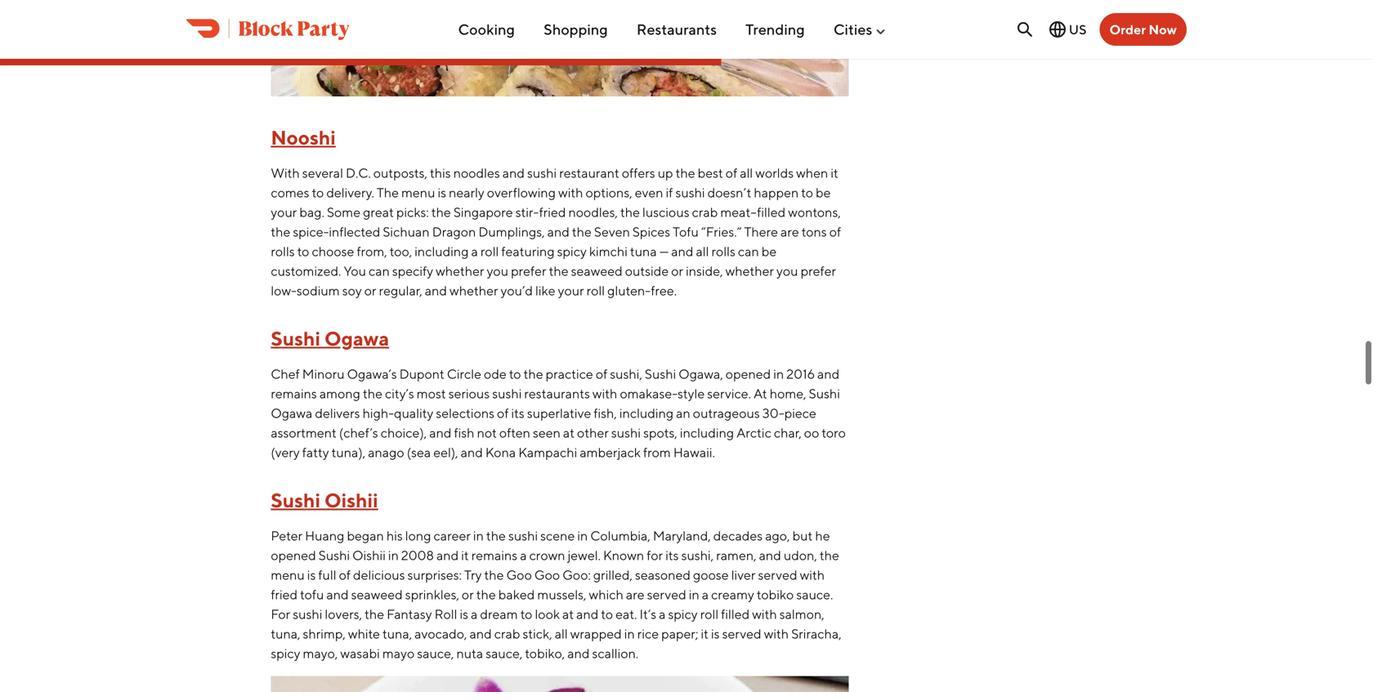 Task type: locate. For each thing, give the bounding box(es) containing it.
can down from,
[[369, 263, 390, 279]]

whether down there
[[725, 263, 774, 279]]

2 at from the top
[[562, 606, 574, 622]]

remains down the chef
[[271, 386, 317, 401]]

outside
[[625, 263, 669, 279]]

opened down peter
[[271, 547, 316, 563]]

2 vertical spatial including
[[680, 425, 734, 440]]

ogawa inside the chef minoru ogawa's dupont circle ode to the practice of sushi, sushi ogawa, opened in 2016 and remains among the city's most serious sushi restaurants with omakase-style service. at home, sushi ogawa delivers high-quality selections of its superlative fish, including an outrageous 30-piece assortment (chef's choice), and fish not often seen at other sushi spots, including arctic char, oo toro (very fatty tuna), anago (sea eel), and kona kampachi amberjack from hawaii.
[[271, 405, 313, 421]]

restaurants
[[637, 21, 717, 38]]

seaweed down delicious
[[351, 587, 403, 602]]

0 vertical spatial it
[[831, 165, 838, 180]]

0 horizontal spatial are
[[626, 587, 645, 602]]

at
[[754, 386, 767, 401]]

or right soy
[[364, 283, 376, 298]]

0 vertical spatial seaweed
[[571, 263, 623, 279]]

1 horizontal spatial prefer
[[801, 263, 836, 279]]

kampachi
[[518, 444, 577, 460]]

0 horizontal spatial crab
[[494, 626, 520, 641]]

peter huang began his long career in the sushi scene in columbia, maryland, decades ago, but he opened sushi oishii in 2008 and it remains a crown jewel. known for its sushi, ramen, and udon, the menu is full of delicious surprises: try the goo goo goo: grilled, seasoned goose liver served with fried tofu and seaweed sprinkles, or the baked mussels, which are served in a creamy tobiko sauce. for sushi lovers, the fantasy roll is a dream to look at and to eat. it's a spicy roll filled with salmon, tuna, shrimp, white tuna, avocado, and crab stick, all wrapped in rice paper; it is served with sriracha, spicy mayo, wasabi mayo sauce, nuta sauce, tobiko, and scallion.
[[271, 528, 842, 661]]

of up often
[[497, 405, 509, 421]]

be down there
[[762, 243, 777, 259]]

crab up "fries."
[[692, 204, 718, 220]]

began
[[347, 528, 384, 543]]

its up often
[[511, 405, 525, 421]]

nearly
[[449, 185, 485, 200]]

quality
[[394, 405, 434, 421]]

at inside peter huang began his long career in the sushi scene in columbia, maryland, decades ago, but he opened sushi oishii in 2008 and it remains a crown jewel. known for its sushi, ramen, and udon, the menu is full of delicious surprises: try the goo goo goo: grilled, seasoned goose liver served with fried tofu and seaweed sprinkles, or the baked mussels, which are served in a creamy tobiko sauce. for sushi lovers, the fantasy roll is a dream to look at and to eat. it's a spicy roll filled with salmon, tuna, shrimp, white tuna, avocado, and crab stick, all wrapped in rice paper; it is served with sriracha, spicy mayo, wasabi mayo sauce, nuta sauce, tobiko, and scallion.
[[562, 606, 574, 622]]

0 vertical spatial its
[[511, 405, 525, 421]]

crab down dream in the bottom of the page
[[494, 626, 520, 641]]

you up you'd at the left top of page
[[487, 263, 508, 279]]

and right 2016
[[817, 366, 840, 382]]

including up hawaii.
[[680, 425, 734, 440]]

in right career
[[473, 528, 484, 543]]

mussels,
[[537, 587, 586, 602]]

service.
[[707, 386, 751, 401]]

including down "dragon"
[[415, 243, 469, 259]]

0 vertical spatial served
[[758, 567, 797, 583]]

1 horizontal spatial goo
[[534, 567, 560, 583]]

0 vertical spatial crab
[[692, 204, 718, 220]]

sushi, up omakase- at bottom
[[610, 366, 642, 382]]

oishii up began
[[324, 489, 378, 512]]

0 vertical spatial menu
[[401, 185, 435, 200]]

inside,
[[686, 263, 723, 279]]

stir-
[[515, 204, 539, 220]]

are for meat–filled
[[781, 224, 799, 239]]

1 vertical spatial its
[[665, 547, 679, 563]]

oishii down began
[[352, 547, 386, 563]]

0 vertical spatial remains
[[271, 386, 317, 401]]

ogawa up assortment
[[271, 405, 313, 421]]

remains inside peter huang began his long career in the sushi scene in columbia, maryland, decades ago, but he opened sushi oishii in 2008 and it remains a crown jewel. known for its sushi, ramen, and udon, the menu is full of delicious surprises: try the goo goo goo: grilled, seasoned goose liver served with fried tofu and seaweed sprinkles, or the baked mussels, which are served in a creamy tobiko sauce. for sushi lovers, the fantasy roll is a dream to look at and to eat. it's a spicy roll filled with salmon, tuna, shrimp, white tuna, avocado, and crab stick, all wrapped in rice paper; it is served with sriracha, spicy mayo, wasabi mayo sauce, nuta sauce, tobiko, and scallion.
[[471, 547, 518, 563]]

and up lovers,
[[326, 587, 349, 602]]

0 horizontal spatial fried
[[271, 587, 298, 602]]

it up try on the bottom of the page
[[461, 547, 469, 563]]

his
[[386, 528, 403, 543]]

including inside with several d.c. outposts, this noodles and sushi restaurant offers up the best of all worlds when it comes to delivery. the menu is nearly overflowing with options, even if sushi doesn't happen to be your bag. some great picks: the singapore stir-fried noodles, the luscious crab meat–filled wontons, the spice-inflected sichuan dragon dumplings, and the seven spices tofu "fries." there are tons of rolls to choose from, too, including a roll featuring spicy kimchi tuna — and all rolls can be customized. you can specify whether you prefer the seaweed outside or inside, whether you prefer low-sodium soy or regular, and whether you'd like your roll gluten-free.
[[415, 243, 469, 259]]

2 vertical spatial all
[[555, 626, 568, 641]]

the up white
[[365, 606, 384, 622]]

like
[[535, 283, 555, 298]]

nuta
[[456, 646, 483, 661]]

wasabi
[[340, 646, 380, 661]]

roll down dumplings,
[[481, 243, 499, 259]]

0 vertical spatial or
[[671, 263, 683, 279]]

crab inside peter huang began his long career in the sushi scene in columbia, maryland, decades ago, but he opened sushi oishii in 2008 and it remains a crown jewel. known for its sushi, ramen, and udon, the menu is full of delicious surprises: try the goo goo goo: grilled, seasoned goose liver served with fried tofu and seaweed sprinkles, or the baked mussels, which are served in a creamy tobiko sauce. for sushi lovers, the fantasy roll is a dream to look at and to eat. it's a spicy roll filled with salmon, tuna, shrimp, white tuna, avocado, and crab stick, all wrapped in rice paper; it is served with sriracha, spicy mayo, wasabi mayo sauce, nuta sauce, tobiko, and scallion.
[[494, 626, 520, 641]]

2 sauce, from the left
[[486, 646, 523, 661]]

doordash blog image
[[186, 19, 350, 40]]

noodles,
[[568, 204, 618, 220]]

and down fish
[[461, 444, 483, 460]]

it right when
[[831, 165, 838, 180]]

of right full
[[339, 567, 351, 583]]

salmon,
[[780, 606, 824, 622]]

seasoned
[[635, 567, 691, 583]]

0 horizontal spatial sauce,
[[417, 646, 454, 661]]

all inside peter huang began his long career in the sushi scene in columbia, maryland, decades ago, but he opened sushi oishii in 2008 and it remains a crown jewel. known for its sushi, ramen, and udon, the menu is full of delicious surprises: try the goo goo goo: grilled, seasoned goose liver served with fried tofu and seaweed sprinkles, or the baked mussels, which are served in a creamy tobiko sauce. for sushi lovers, the fantasy roll is a dream to look at and to eat. it's a spicy roll filled with salmon, tuna, shrimp, white tuna, avocado, and crab stick, all wrapped in rice paper; it is served with sriracha, spicy mayo, wasabi mayo sauce, nuta sauce, tobiko, and scallion.
[[555, 626, 568, 641]]

1 horizontal spatial its
[[665, 547, 679, 563]]

us
[[1069, 22, 1087, 37]]

oishii
[[324, 489, 378, 512], [352, 547, 386, 563]]

sushi oishii - chirashi image
[[271, 676, 849, 692]]

served down filled
[[722, 626, 761, 641]]

1 horizontal spatial sushi,
[[681, 547, 714, 563]]

spicy
[[557, 243, 587, 259], [668, 606, 698, 622], [271, 646, 300, 661]]

1 vertical spatial including
[[619, 405, 674, 421]]

prefer
[[511, 263, 546, 279], [801, 263, 836, 279]]

circle
[[447, 366, 481, 382]]

1 vertical spatial fried
[[271, 587, 298, 602]]

is right roll
[[460, 606, 468, 622]]

sushi up peter
[[271, 489, 320, 512]]

kimchi
[[589, 243, 628, 259]]

0 vertical spatial ogawa
[[324, 327, 389, 350]]

1 horizontal spatial menu
[[401, 185, 435, 200]]

1 vertical spatial opened
[[271, 547, 316, 563]]

1 horizontal spatial spicy
[[557, 243, 587, 259]]

1 horizontal spatial rolls
[[712, 243, 736, 259]]

the right the up
[[676, 165, 695, 180]]

spicy left mayo,
[[271, 646, 300, 661]]

prefer down tons
[[801, 263, 836, 279]]

1 horizontal spatial it
[[701, 626, 709, 641]]

opened up at
[[726, 366, 771, 382]]

often
[[499, 425, 530, 440]]

are
[[781, 224, 799, 239], [626, 587, 645, 602]]

globe line image
[[1048, 20, 1067, 39]]

and up overflowing in the left of the page
[[502, 165, 525, 180]]

amberjack
[[580, 444, 641, 460]]

a left crown on the left bottom of page
[[520, 547, 527, 563]]

remains
[[271, 386, 317, 401], [471, 547, 518, 563]]

1 vertical spatial ogawa
[[271, 405, 313, 421]]

0 horizontal spatial your
[[271, 204, 297, 220]]

goo down crown on the left bottom of page
[[534, 567, 560, 583]]

0 horizontal spatial tuna,
[[271, 626, 300, 641]]

wontons,
[[788, 204, 841, 220]]

prefer down the featuring
[[511, 263, 546, 279]]

0 horizontal spatial roll
[[481, 243, 499, 259]]

2 horizontal spatial it
[[831, 165, 838, 180]]

sauce,
[[417, 646, 454, 661], [486, 646, 523, 661]]

and up the featuring
[[547, 224, 570, 239]]

remains inside the chef minoru ogawa's dupont circle ode to the practice of sushi, sushi ogawa, opened in 2016 and remains among the city's most serious sushi restaurants with omakase-style service. at home, sushi ogawa delivers high-quality selections of its superlative fish, including an outrageous 30-piece assortment (chef's choice), and fish not often seen at other sushi spots, including arctic char, oo toro (very fatty tuna), anago (sea eel), and kona kampachi amberjack from hawaii.
[[271, 386, 317, 401]]

even
[[635, 185, 663, 200]]

to
[[312, 185, 324, 200], [801, 185, 813, 200], [297, 243, 309, 259], [509, 366, 521, 382], [520, 606, 532, 622], [601, 606, 613, 622]]

to right ode
[[509, 366, 521, 382]]

spicy left kimchi at the top of the page
[[557, 243, 587, 259]]

from
[[643, 444, 671, 460]]

0 horizontal spatial rolls
[[271, 243, 295, 259]]

0 horizontal spatial or
[[364, 283, 376, 298]]

0 vertical spatial can
[[738, 243, 759, 259]]

1 horizontal spatial or
[[462, 587, 474, 602]]

or up free.
[[671, 263, 683, 279]]

home,
[[770, 386, 806, 401]]

goo up baked
[[506, 567, 532, 583]]

0 horizontal spatial opened
[[271, 547, 316, 563]]

at inside the chef minoru ogawa's dupont circle ode to the practice of sushi, sushi ogawa, opened in 2016 and remains among the city's most serious sushi restaurants with omakase-style service. at home, sushi ogawa delivers high-quality selections of its superlative fish, including an outrageous 30-piece assortment (chef's choice), and fish not often seen at other sushi spots, including arctic char, oo toro (very fatty tuna), anago (sea eel), and kona kampachi amberjack from hawaii.
[[563, 425, 575, 440]]

1 horizontal spatial remains
[[471, 547, 518, 563]]

huang
[[305, 528, 344, 543]]

order now link
[[1100, 13, 1187, 46]]

1 vertical spatial be
[[762, 243, 777, 259]]

0 horizontal spatial remains
[[271, 386, 317, 401]]

soy
[[342, 283, 362, 298]]

with inside with several d.c. outposts, this noodles and sushi restaurant offers up the best of all worlds when it comes to delivery. the menu is nearly overflowing with options, even if sushi doesn't happen to be your bag. some great picks: the singapore stir-fried noodles, the luscious crab meat–filled wontons, the spice-inflected sichuan dragon dumplings, and the seven spices tofu "fries." there are tons of rolls to choose from, too, including a roll featuring spicy kimchi tuna — and all rolls can be customized. you can specify whether you prefer the seaweed outside or inside, whether you prefer low-sodium soy or regular, and whether you'd like your roll gluten-free.
[[558, 185, 583, 200]]

ogawa's
[[347, 366, 397, 382]]

1 horizontal spatial all
[[696, 243, 709, 259]]

1 vertical spatial at
[[562, 606, 574, 622]]

sushi ogawa link
[[271, 327, 389, 350]]

0 vertical spatial be
[[816, 185, 831, 200]]

it right paper;
[[701, 626, 709, 641]]

are inside with several d.c. outposts, this noodles and sushi restaurant offers up the best of all worlds when it comes to delivery. the menu is nearly overflowing with options, even if sushi doesn't happen to be your bag. some great picks: the singapore stir-fried noodles, the luscious crab meat–filled wontons, the spice-inflected sichuan dragon dumplings, and the seven spices tofu "fries." there are tons of rolls to choose from, too, including a roll featuring spicy kimchi tuna — and all rolls can be customized. you can specify whether you prefer the seaweed outside or inside, whether you prefer low-sodium soy or regular, and whether you'd like your roll gluten-free.
[[781, 224, 799, 239]]

eel),
[[433, 444, 458, 460]]

0 horizontal spatial seaweed
[[351, 587, 403, 602]]

are up eat.
[[626, 587, 645, 602]]

2 vertical spatial served
[[722, 626, 761, 641]]

0 horizontal spatial all
[[555, 626, 568, 641]]

not
[[477, 425, 497, 440]]

sushi,
[[610, 366, 642, 382], [681, 547, 714, 563]]

0 vertical spatial are
[[781, 224, 799, 239]]

all up inside,
[[696, 243, 709, 259]]

1 tuna, from the left
[[271, 626, 300, 641]]

d.c.
[[346, 165, 371, 180]]

ogawa up ogawa's
[[324, 327, 389, 350]]

with down 'tobiko'
[[752, 606, 777, 622]]

0 vertical spatial oishii
[[324, 489, 378, 512]]

wrapped
[[570, 626, 622, 641]]

1 horizontal spatial you
[[777, 263, 798, 279]]

sushi, up goose
[[681, 547, 714, 563]]

your right like
[[558, 283, 584, 298]]

1 vertical spatial spicy
[[668, 606, 698, 622]]

your down comes
[[271, 204, 297, 220]]

eat.
[[616, 606, 637, 622]]

surprises:
[[407, 567, 462, 583]]

a down "dragon"
[[471, 243, 478, 259]]

tons
[[802, 224, 827, 239]]

2 horizontal spatial spicy
[[668, 606, 698, 622]]

2 vertical spatial it
[[701, 626, 709, 641]]

nooshi link
[[271, 126, 336, 149]]

can
[[738, 243, 759, 259], [369, 263, 390, 279]]

of up doesn't
[[726, 165, 737, 180]]

a
[[471, 243, 478, 259], [520, 547, 527, 563], [702, 587, 709, 602], [471, 606, 478, 622], [659, 606, 666, 622]]

fish
[[454, 425, 475, 440]]

1 vertical spatial menu
[[271, 567, 305, 583]]

1 horizontal spatial sauce,
[[486, 646, 523, 661]]

0 horizontal spatial ogawa
[[271, 405, 313, 421]]

its right for
[[665, 547, 679, 563]]

rolls up customized.
[[271, 243, 295, 259]]

at down superlative
[[563, 425, 575, 440]]

2 horizontal spatial or
[[671, 263, 683, 279]]

fried
[[539, 204, 566, 220], [271, 587, 298, 602]]

you'd
[[501, 283, 533, 298]]

2 vertical spatial or
[[462, 587, 474, 602]]

toro
[[822, 425, 846, 440]]

in up home,
[[773, 366, 784, 382]]

1 vertical spatial are
[[626, 587, 645, 602]]

2 vertical spatial roll
[[700, 606, 719, 622]]

sushi up full
[[319, 547, 350, 563]]

and up wrapped
[[576, 606, 599, 622]]

2 vertical spatial spicy
[[271, 646, 300, 661]]

regular,
[[379, 283, 422, 298]]

sauce, down avocado,
[[417, 646, 454, 661]]

for
[[271, 606, 290, 622]]

2 horizontal spatial roll
[[700, 606, 719, 622]]

peter
[[271, 528, 303, 543]]

its inside the chef minoru ogawa's dupont circle ode to the practice of sushi, sushi ogawa, opened in 2016 and remains among the city's most serious sushi restaurants with omakase-style service. at home, sushi ogawa delivers high-quality selections of its superlative fish, including an outrageous 30-piece assortment (chef's choice), and fish not often seen at other sushi spots, including arctic char, oo toro (very fatty tuna), anago (sea eel), and kona kampachi amberjack from hawaii.
[[511, 405, 525, 421]]

it
[[831, 165, 838, 180], [461, 547, 469, 563], [701, 626, 709, 641]]

can down there
[[738, 243, 759, 259]]

0 vertical spatial including
[[415, 243, 469, 259]]

delivers
[[315, 405, 360, 421]]

0 vertical spatial opened
[[726, 366, 771, 382]]

0 vertical spatial fried
[[539, 204, 566, 220]]

0 vertical spatial roll
[[481, 243, 499, 259]]

menu inside with several d.c. outposts, this noodles and sushi restaurant offers up the best of all worlds when it comes to delivery. the menu is nearly overflowing with options, even if sushi doesn't happen to be your bag. some great picks: the singapore stir-fried noodles, the luscious crab meat–filled wontons, the spice-inflected sichuan dragon dumplings, and the seven spices tofu "fries." there are tons of rolls to choose from, too, including a roll featuring spicy kimchi tuna — and all rolls can be customized. you can specify whether you prefer the seaweed outside or inside, whether you prefer low-sodium soy or regular, and whether you'd like your roll gluten-free.
[[401, 185, 435, 200]]

0 vertical spatial sushi,
[[610, 366, 642, 382]]

or down try on the bottom of the page
[[462, 587, 474, 602]]

hawaii.
[[673, 444, 715, 460]]

1 horizontal spatial seaweed
[[571, 263, 623, 279]]

dupont
[[399, 366, 444, 382]]

menu inside peter huang began his long career in the sushi scene in columbia, maryland, decades ago, but he opened sushi oishii in 2008 and it remains a crown jewel. known for its sushi, ramen, and udon, the menu is full of delicious surprises: try the goo goo goo: grilled, seasoned goose liver served with fried tofu and seaweed sprinkles, or the baked mussels, which are served in a creamy tobiko sauce. for sushi lovers, the fantasy roll is a dream to look at and to eat. it's a spicy roll filled with salmon, tuna, shrimp, white tuna, avocado, and crab stick, all wrapped in rice paper; it is served with sriracha, spicy mayo, wasabi mayo sauce, nuta sauce, tobiko, and scallion.
[[271, 567, 305, 583]]

its
[[511, 405, 525, 421], [665, 547, 679, 563]]

featuring
[[501, 243, 555, 259]]

fried inside with several d.c. outposts, this noodles and sushi restaurant offers up the best of all worlds when it comes to delivery. the menu is nearly overflowing with options, even if sushi doesn't happen to be your bag. some great picks: the singapore stir-fried noodles, the luscious crab meat–filled wontons, the spice-inflected sichuan dragon dumplings, and the seven spices tofu "fries." there are tons of rolls to choose from, too, including a roll featuring spicy kimchi tuna — and all rolls can be customized. you can specify whether you prefer the seaweed outside or inside, whether you prefer low-sodium soy or regular, and whether you'd like your roll gluten-free.
[[539, 204, 566, 220]]

a left dream in the bottom of the page
[[471, 606, 478, 622]]

0 horizontal spatial including
[[415, 243, 469, 259]]

0 horizontal spatial it
[[461, 547, 469, 563]]

opened inside the chef minoru ogawa's dupont circle ode to the practice of sushi, sushi ogawa, opened in 2016 and remains among the city's most serious sushi restaurants with omakase-style service. at home, sushi ogawa delivers high-quality selections of its superlative fish, including an outrageous 30-piece assortment (chef's choice), and fish not often seen at other sushi spots, including arctic char, oo toro (very fatty tuna), anago (sea eel), and kona kampachi amberjack from hawaii.
[[726, 366, 771, 382]]

1 horizontal spatial roll
[[587, 283, 605, 298]]

meat–filled
[[720, 204, 786, 220]]

with up fish,
[[593, 386, 617, 401]]

0 horizontal spatial can
[[369, 263, 390, 279]]

sushi up crown on the left bottom of page
[[508, 528, 538, 543]]

menu
[[401, 185, 435, 200], [271, 567, 305, 583]]

in up jewel. in the bottom left of the page
[[577, 528, 588, 543]]

best
[[698, 165, 723, 180]]

roll left gluten-
[[587, 283, 605, 298]]

in inside the chef minoru ogawa's dupont circle ode to the practice of sushi, sushi ogawa, opened in 2016 and remains among the city's most serious sushi restaurants with omakase-style service. at home, sushi ogawa delivers high-quality selections of its superlative fish, including an outrageous 30-piece assortment (chef's choice), and fish not often seen at other sushi spots, including arctic char, oo toro (very fatty tuna), anago (sea eel), and kona kampachi amberjack from hawaii.
[[773, 366, 784, 382]]

1 vertical spatial sushi,
[[681, 547, 714, 563]]

1 horizontal spatial tuna,
[[382, 626, 412, 641]]

sushi
[[527, 165, 557, 180], [676, 185, 705, 200], [492, 386, 522, 401], [611, 425, 641, 440], [508, 528, 538, 543], [293, 606, 322, 622]]

0 horizontal spatial its
[[511, 405, 525, 421]]

a inside with several d.c. outposts, this noodles and sushi restaurant offers up the best of all worlds when it comes to delivery. the menu is nearly overflowing with options, even if sushi doesn't happen to be your bag. some great picks: the singapore stir-fried noodles, the luscious crab meat–filled wontons, the spice-inflected sichuan dragon dumplings, and the seven spices tofu "fries." there are tons of rolls to choose from, too, including a roll featuring spicy kimchi tuna — and all rolls can be customized. you can specify whether you prefer the seaweed outside or inside, whether you prefer low-sodium soy or regular, and whether you'd like your roll gluten-free.
[[471, 243, 478, 259]]

options,
[[586, 185, 632, 200]]

with
[[558, 185, 583, 200], [593, 386, 617, 401], [800, 567, 825, 583], [752, 606, 777, 622], [764, 626, 789, 641]]

rice
[[637, 626, 659, 641]]

1 horizontal spatial opened
[[726, 366, 771, 382]]

trending
[[746, 21, 805, 38]]

0 vertical spatial your
[[271, 204, 297, 220]]

be up wontons,
[[816, 185, 831, 200]]

serious
[[448, 386, 490, 401]]

selections
[[436, 405, 495, 421]]

0 horizontal spatial you
[[487, 263, 508, 279]]

and up the eel),
[[429, 425, 452, 440]]

0 vertical spatial at
[[563, 425, 575, 440]]

0 horizontal spatial goo
[[506, 567, 532, 583]]

1 vertical spatial oishii
[[352, 547, 386, 563]]

0 horizontal spatial sushi,
[[610, 366, 642, 382]]

with down salmon,
[[764, 626, 789, 641]]

is right paper;
[[711, 626, 720, 641]]

1 at from the top
[[563, 425, 575, 440]]

nooshi
[[271, 126, 336, 149]]

seaweed
[[571, 263, 623, 279], [351, 587, 403, 602]]

0 horizontal spatial prefer
[[511, 263, 546, 279]]

1 vertical spatial roll
[[587, 283, 605, 298]]

in down his
[[388, 547, 399, 563]]

2 you from the left
[[777, 263, 798, 279]]

1 vertical spatial can
[[369, 263, 390, 279]]

spices
[[633, 224, 670, 239]]

2 horizontal spatial including
[[680, 425, 734, 440]]

1 vertical spatial it
[[461, 547, 469, 563]]

are inside peter huang began his long career in the sushi scene in columbia, maryland, decades ago, but he opened sushi oishii in 2008 and it remains a crown jewel. known for its sushi, ramen, and udon, the menu is full of delicious surprises: try the goo goo goo: grilled, seasoned goose liver served with fried tofu and seaweed sprinkles, or the baked mussels, which are served in a creamy tobiko sauce. for sushi lovers, the fantasy roll is a dream to look at and to eat. it's a spicy roll filled with salmon, tuna, shrimp, white tuna, avocado, and crab stick, all wrapped in rice paper; it is served with sriracha, spicy mayo, wasabi mayo sauce, nuta sauce, tobiko, and scallion.
[[626, 587, 645, 602]]

all
[[740, 165, 753, 180], [696, 243, 709, 259], [555, 626, 568, 641]]

1 horizontal spatial your
[[558, 283, 584, 298]]

1 vertical spatial crab
[[494, 626, 520, 641]]

worlds
[[755, 165, 794, 180]]

0 horizontal spatial spicy
[[271, 646, 300, 661]]

1 horizontal spatial are
[[781, 224, 799, 239]]

in down goose
[[689, 587, 699, 602]]

fried down overflowing in the left of the page
[[539, 204, 566, 220]]

"fries."
[[701, 224, 742, 239]]

1 vertical spatial seaweed
[[351, 587, 403, 602]]

spice-
[[293, 224, 329, 239]]



Task type: describe. For each thing, give the bounding box(es) containing it.
a down goose
[[702, 587, 709, 602]]

to left eat.
[[601, 606, 613, 622]]

udon,
[[784, 547, 817, 563]]

dumplings,
[[478, 224, 545, 239]]

tofu
[[300, 587, 324, 602]]

1 horizontal spatial ogawa
[[324, 327, 389, 350]]

1 vertical spatial your
[[558, 283, 584, 298]]

1 goo from the left
[[506, 567, 532, 583]]

mayo
[[382, 646, 415, 661]]

sushi up overflowing in the left of the page
[[527, 165, 557, 180]]

sushi ogawa
[[271, 327, 389, 350]]

2016
[[787, 366, 815, 382]]

to up customized.
[[297, 243, 309, 259]]

the right try on the bottom of the page
[[484, 567, 504, 583]]

shrimp,
[[303, 626, 346, 641]]

and down ago,
[[759, 547, 781, 563]]

fish,
[[594, 405, 617, 421]]

several
[[302, 165, 343, 180]]

sushi, inside peter huang began his long career in the sushi scene in columbia, maryland, decades ago, but he opened sushi oishii in 2008 and it remains a crown jewel. known for its sushi, ramen, and udon, the menu is full of delicious surprises: try the goo goo goo: grilled, seasoned goose liver served with fried tofu and seaweed sprinkles, or the baked mussels, which are served in a creamy tobiko sauce. for sushi lovers, the fantasy roll is a dream to look at and to eat. it's a spicy roll filled with salmon, tuna, shrimp, white tuna, avocado, and crab stick, all wrapped in rice paper; it is served with sriracha, spicy mayo, wasabi mayo sauce, nuta sauce, tobiko, and scallion.
[[681, 547, 714, 563]]

chef minoru ogawa's dupont circle ode to the practice of sushi, sushi ogawa, opened in 2016 and remains among the city's most serious sushi restaurants with omakase-style service. at home, sushi ogawa delivers high-quality selections of its superlative fish, including an outrageous 30-piece assortment (chef's choice), and fish not often seen at other sushi spots, including arctic char, oo toro (very fatty tuna), anago (sea eel), and kona kampachi amberjack from hawaii.
[[271, 366, 846, 460]]

which
[[589, 587, 624, 602]]

known
[[603, 547, 644, 563]]

overflowing
[[487, 185, 556, 200]]

to left look
[[520, 606, 532, 622]]

sushi up the chef
[[271, 327, 320, 350]]

to down several
[[312, 185, 324, 200]]

sushi up omakase- at bottom
[[645, 366, 676, 382]]

avocado,
[[415, 626, 467, 641]]

seaweed inside peter huang began his long career in the sushi scene in columbia, maryland, decades ago, but he opened sushi oishii in 2008 and it remains a crown jewel. known for its sushi, ramen, and udon, the menu is full of delicious surprises: try the goo goo goo: grilled, seasoned goose liver served with fried tofu and seaweed sprinkles, or the baked mussels, which are served in a creamy tobiko sauce. for sushi lovers, the fantasy roll is a dream to look at and to eat. it's a spicy roll filled with salmon, tuna, shrimp, white tuna, avocado, and crab stick, all wrapped in rice paper; it is served with sriracha, spicy mayo, wasabi mayo sauce, nuta sauce, tobiko, and scallion.
[[351, 587, 403, 602]]

are for seasoned
[[626, 587, 645, 602]]

with inside the chef minoru ogawa's dupont circle ode to the practice of sushi, sushi ogawa, opened in 2016 and remains among the city's most serious sushi restaurants with omakase-style service. at home, sushi ogawa delivers high-quality selections of its superlative fish, including an outrageous 30-piece assortment (chef's choice), and fish not often seen at other sushi spots, including arctic char, oo toro (very fatty tuna), anago (sea eel), and kona kampachi amberjack from hawaii.
[[593, 386, 617, 401]]

roll
[[435, 606, 457, 622]]

ogawa,
[[679, 366, 723, 382]]

grilled,
[[593, 567, 633, 583]]

ode
[[484, 366, 507, 382]]

for
[[647, 547, 663, 563]]

dragon
[[432, 224, 476, 239]]

style
[[678, 386, 705, 401]]

chef
[[271, 366, 300, 382]]

it's
[[640, 606, 656, 622]]

2008
[[401, 547, 434, 563]]

1 horizontal spatial can
[[738, 243, 759, 259]]

in left rice on the bottom left of the page
[[624, 626, 635, 641]]

sodium
[[297, 283, 340, 298]]

sushi oishii
[[271, 489, 378, 512]]

1 horizontal spatial be
[[816, 185, 831, 200]]

0 horizontal spatial be
[[762, 243, 777, 259]]

sriracha,
[[791, 626, 842, 641]]

spots,
[[643, 425, 677, 440]]

sushi oishii link
[[271, 489, 378, 512]]

trending link
[[746, 14, 805, 45]]

crab inside with several d.c. outposts, this noodles and sushi restaurant offers up the best of all worlds when it comes to delivery. the menu is nearly overflowing with options, even if sushi doesn't happen to be your bag. some great picks: the singapore stir-fried noodles, the luscious crab meat–filled wontons, the spice-inflected sichuan dragon dumplings, and the seven spices tofu "fries." there are tons of rolls to choose from, too, including a roll featuring spicy kimchi tuna — and all rolls can be customized. you can specify whether you prefer the seaweed outside or inside, whether you prefer low-sodium soy or regular, and whether you'd like your roll gluten-free.
[[692, 204, 718, 220]]

sushi up amberjack
[[611, 425, 641, 440]]

seven
[[594, 224, 630, 239]]

most
[[417, 386, 446, 401]]

sushi, inside the chef minoru ogawa's dupont circle ode to the practice of sushi, sushi ogawa, opened in 2016 and remains among the city's most serious sushi restaurants with omakase-style service. at home, sushi ogawa delivers high-quality selections of its superlative fish, including an outrageous 30-piece assortment (chef's choice), and fish not often seen at other sushi spots, including arctic char, oo toro (very fatty tuna), anago (sea eel), and kona kampachi amberjack from hawaii.
[[610, 366, 642, 382]]

2 prefer from the left
[[801, 263, 836, 279]]

decades
[[713, 528, 763, 543]]

of inside peter huang began his long career in the sushi scene in columbia, maryland, decades ago, but he opened sushi oishii in 2008 and it remains a crown jewel. known for its sushi, ramen, and udon, the menu is full of delicious surprises: try the goo goo goo: grilled, seasoned goose liver served with fried tofu and seaweed sprinkles, or the baked mussels, which are served in a creamy tobiko sauce. for sushi lovers, the fantasy roll is a dream to look at and to eat. it's a spicy roll filled with salmon, tuna, shrimp, white tuna, avocado, and crab stick, all wrapped in rice paper; it is served with sriracha, spicy mayo, wasabi mayo sauce, nuta sauce, tobiko, and scallion.
[[339, 567, 351, 583]]

sushi down ode
[[492, 386, 522, 401]]

to down when
[[801, 185, 813, 200]]

(very
[[271, 444, 300, 460]]

among
[[319, 386, 360, 401]]

scene
[[540, 528, 575, 543]]

opened inside peter huang began his long career in the sushi scene in columbia, maryland, decades ago, but he opened sushi oishii in 2008 and it remains a crown jewel. known for its sushi, ramen, and udon, the menu is full of delicious surprises: try the goo goo goo: grilled, seasoned goose liver served with fried tofu and seaweed sprinkles, or the baked mussels, which are served in a creamy tobiko sauce. for sushi lovers, the fantasy roll is a dream to look at and to eat. it's a spicy roll filled with salmon, tuna, shrimp, white tuna, avocado, and crab stick, all wrapped in rice paper; it is served with sriracha, spicy mayo, wasabi mayo sauce, nuta sauce, tobiko, and scallion.
[[271, 547, 316, 563]]

the up "dragon"
[[431, 204, 451, 220]]

the down ogawa's
[[363, 386, 382, 401]]

superlative
[[527, 405, 591, 421]]

the up like
[[549, 263, 569, 279]]

is inside with several d.c. outposts, this noodles and sushi restaurant offers up the best of all worlds when it comes to delivery. the menu is nearly overflowing with options, even if sushi doesn't happen to be your bag. some great picks: the singapore stir-fried noodles, the luscious crab meat–filled wontons, the spice-inflected sichuan dragon dumplings, and the seven spices tofu "fries." there are tons of rolls to choose from, too, including a roll featuring spicy kimchi tuna — and all rolls can be customized. you can specify whether you prefer the seaweed outside or inside, whether you prefer low-sodium soy or regular, and whether you'd like your roll gluten-free.
[[438, 185, 446, 200]]

and right —
[[671, 243, 693, 259]]

specify
[[392, 263, 433, 279]]

comes
[[271, 185, 309, 200]]

dream
[[480, 606, 518, 622]]

to inside the chef minoru ogawa's dupont circle ode to the practice of sushi, sushi ogawa, opened in 2016 and remains among the city's most serious sushi restaurants with omakase-style service. at home, sushi ogawa delivers high-quality selections of its superlative fish, including an outrageous 30-piece assortment (chef's choice), and fish not often seen at other sushi spots, including arctic char, oo toro (very fatty tuna), anago (sea eel), and kona kampachi amberjack from hawaii.
[[509, 366, 521, 382]]

omakase-
[[620, 386, 678, 401]]

look
[[535, 606, 560, 622]]

the up dream in the bottom of the page
[[476, 587, 496, 602]]

outposts,
[[373, 165, 427, 180]]

paper;
[[661, 626, 698, 641]]

sprinkles,
[[405, 587, 459, 602]]

assortment
[[271, 425, 337, 440]]

outrageous
[[693, 405, 760, 421]]

career
[[434, 528, 471, 543]]

0 vertical spatial all
[[740, 165, 753, 180]]

a right it's
[[659, 606, 666, 622]]

1 sauce, from the left
[[417, 646, 454, 661]]

baked
[[498, 587, 535, 602]]

2 goo from the left
[[534, 567, 560, 583]]

the down he on the bottom right of page
[[820, 547, 839, 563]]

it inside with several d.c. outposts, this noodles and sushi restaurant offers up the best of all worlds when it comes to delivery. the menu is nearly overflowing with options, even if sushi doesn't happen to be your bag. some great picks: the singapore stir-fried noodles, the luscious crab meat–filled wontons, the spice-inflected sichuan dragon dumplings, and the seven spices tofu "fries." there are tons of rolls to choose from, too, including a roll featuring spicy kimchi tuna — and all rolls can be customized. you can specify whether you prefer the seaweed outside or inside, whether you prefer low-sodium soy or regular, and whether you'd like your roll gluten-free.
[[831, 165, 838, 180]]

order
[[1110, 22, 1146, 37]]

of right tons
[[829, 224, 841, 239]]

minoru
[[302, 366, 345, 382]]

the up seven
[[620, 204, 640, 220]]

long
[[405, 528, 431, 543]]

restaurants link
[[637, 14, 717, 45]]

and down specify
[[425, 283, 447, 298]]

seaweed inside with several d.c. outposts, this noodles and sushi restaurant offers up the best of all worlds when it comes to delivery. the menu is nearly overflowing with options, even if sushi doesn't happen to be your bag. some great picks: the singapore stir-fried noodles, the luscious crab meat–filled wontons, the spice-inflected sichuan dragon dumplings, and the seven spices tofu "fries." there are tons of rolls to choose from, too, including a roll featuring spicy kimchi tuna — and all rolls can be customized. you can specify whether you prefer the seaweed outside or inside, whether you prefer low-sodium soy or regular, and whether you'd like your roll gluten-free.
[[571, 263, 623, 279]]

with up sauce.
[[800, 567, 825, 583]]

oishii inside peter huang began his long career in the sushi scene in columbia, maryland, decades ago, but he opened sushi oishii in 2008 and it remains a crown jewel. known for its sushi, ramen, and udon, the menu is full of delicious surprises: try the goo goo goo: grilled, seasoned goose liver served with fried tofu and seaweed sprinkles, or the baked mussels, which are served in a creamy tobiko sauce. for sushi lovers, the fantasy roll is a dream to look at and to eat. it's a spicy roll filled with salmon, tuna, shrimp, white tuna, avocado, and crab stick, all wrapped in rice paper; it is served with sriracha, spicy mayo, wasabi mayo sauce, nuta sauce, tobiko, and scallion.
[[352, 547, 386, 563]]

and down career
[[436, 547, 459, 563]]

happen
[[754, 185, 799, 200]]

roll inside peter huang began his long career in the sushi scene in columbia, maryland, decades ago, but he opened sushi oishii in 2008 and it remains a crown jewel. known for its sushi, ramen, and udon, the menu is full of delicious surprises: try the goo goo goo: grilled, seasoned goose liver served with fried tofu and seaweed sprinkles, or the baked mussels, which are served in a creamy tobiko sauce. for sushi lovers, the fantasy roll is a dream to look at and to eat. it's a spicy roll filled with salmon, tuna, shrimp, white tuna, avocado, and crab stick, all wrapped in rice paper; it is served with sriracha, spicy mayo, wasabi mayo sauce, nuta sauce, tobiko, and scallion.
[[700, 606, 719, 622]]

too,
[[390, 243, 412, 259]]

goose
[[693, 567, 729, 583]]

mayo,
[[303, 646, 338, 661]]

1 horizontal spatial including
[[619, 405, 674, 421]]

sushi right if at the top
[[676, 185, 705, 200]]

lovers,
[[325, 606, 362, 622]]

char,
[[774, 425, 802, 440]]

1 prefer from the left
[[511, 263, 546, 279]]

its inside peter huang began his long career in the sushi scene in columbia, maryland, decades ago, but he opened sushi oishii in 2008 and it remains a crown jewel. known for its sushi, ramen, and udon, the menu is full of delicious surprises: try the goo goo goo: grilled, seasoned goose liver served with fried tofu and seaweed sprinkles, or the baked mussels, which are served in a creamy tobiko sauce. for sushi lovers, the fantasy roll is a dream to look at and to eat. it's a spicy roll filled with salmon, tuna, shrimp, white tuna, avocado, and crab stick, all wrapped in rice paper; it is served with sriracha, spicy mayo, wasabi mayo sauce, nuta sauce, tobiko, and scallion.
[[665, 547, 679, 563]]

other
[[577, 425, 609, 440]]

tofu
[[673, 224, 699, 239]]

practice
[[546, 366, 593, 382]]

1 vertical spatial all
[[696, 243, 709, 259]]

1 you from the left
[[487, 263, 508, 279]]

sushi inside peter huang began his long career in the sushi scene in columbia, maryland, decades ago, but he opened sushi oishii in 2008 and it remains a crown jewel. known for its sushi, ramen, and udon, the menu is full of delicious surprises: try the goo goo goo: grilled, seasoned goose liver served with fried tofu and seaweed sprinkles, or the baked mussels, which are served in a creamy tobiko sauce. for sushi lovers, the fantasy roll is a dream to look at and to eat. it's a spicy roll filled with salmon, tuna, shrimp, white tuna, avocado, and crab stick, all wrapped in rice paper; it is served with sriracha, spicy mayo, wasabi mayo sauce, nuta sauce, tobiko, and scallion.
[[319, 547, 350, 563]]

cities link
[[834, 14, 887, 45]]

choose
[[312, 243, 354, 259]]

spicy inside with several d.c. outposts, this noodles and sushi restaurant offers up the best of all worlds when it comes to delivery. the menu is nearly overflowing with options, even if sushi doesn't happen to be your bag. some great picks: the singapore stir-fried noodles, the luscious crab meat–filled wontons, the spice-inflected sichuan dragon dumplings, and the seven spices tofu "fries." there are tons of rolls to choose from, too, including a roll featuring spicy kimchi tuna — and all rolls can be customized. you can specify whether you prefer the seaweed outside or inside, whether you prefer low-sodium soy or regular, and whether you'd like your roll gluten-free.
[[557, 243, 587, 259]]

great
[[363, 204, 394, 220]]

kona
[[485, 444, 516, 460]]

tono sushi - spicy tuna tempura image
[[271, 0, 849, 96]]

1 vertical spatial served
[[647, 587, 686, 602]]

fried inside peter huang began his long career in the sushi scene in columbia, maryland, decades ago, but he opened sushi oishii in 2008 and it remains a crown jewel. known for its sushi, ramen, and udon, the menu is full of delicious surprises: try the goo goo goo: grilled, seasoned goose liver served with fried tofu and seaweed sprinkles, or the baked mussels, which are served in a creamy tobiko sauce. for sushi lovers, the fantasy roll is a dream to look at and to eat. it's a spicy roll filled with salmon, tuna, shrimp, white tuna, avocado, and crab stick, all wrapped in rice paper; it is served with sriracha, spicy mayo, wasabi mayo sauce, nuta sauce, tobiko, and scallion.
[[271, 587, 298, 602]]

whether down "dragon"
[[436, 263, 484, 279]]

of right "practice"
[[596, 366, 608, 382]]

restaurants
[[524, 386, 590, 401]]

picks:
[[396, 204, 429, 220]]

2 tuna, from the left
[[382, 626, 412, 641]]

and down wrapped
[[567, 646, 590, 661]]

bag.
[[299, 204, 324, 220]]

the down noodles,
[[572, 224, 592, 239]]

1 vertical spatial or
[[364, 283, 376, 298]]

the right career
[[486, 528, 506, 543]]

1 rolls from the left
[[271, 243, 295, 259]]

sushi down 2016
[[809, 386, 840, 401]]

or inside peter huang began his long career in the sushi scene in columbia, maryland, decades ago, but he opened sushi oishii in 2008 and it remains a crown jewel. known for its sushi, ramen, and udon, the menu is full of delicious surprises: try the goo goo goo: grilled, seasoned goose liver served with fried tofu and seaweed sprinkles, or the baked mussels, which are served in a creamy tobiko sauce. for sushi lovers, the fantasy roll is a dream to look at and to eat. it's a spicy roll filled with salmon, tuna, shrimp, white tuna, avocado, and crab stick, all wrapped in rice paper; it is served with sriracha, spicy mayo, wasabi mayo sauce, nuta sauce, tobiko, and scallion.
[[462, 587, 474, 602]]

the up restaurants
[[524, 366, 543, 382]]

arctic
[[737, 425, 771, 440]]

sushi down tofu
[[293, 606, 322, 622]]

is left full
[[307, 567, 316, 583]]

whether left you'd at the left top of page
[[450, 283, 498, 298]]

try
[[464, 567, 482, 583]]

cooking link
[[458, 14, 515, 45]]

tobiko
[[757, 587, 794, 602]]

cooking
[[458, 21, 515, 38]]

sauce.
[[796, 587, 833, 602]]

2 rolls from the left
[[712, 243, 736, 259]]

if
[[666, 185, 673, 200]]

the left spice-
[[271, 224, 290, 239]]

scallion.
[[592, 646, 639, 661]]

30-
[[762, 405, 784, 421]]

and up nuta
[[470, 626, 492, 641]]

this
[[430, 165, 451, 180]]



Task type: vqa. For each thing, say whether or not it's contained in the screenshot.
baked
yes



